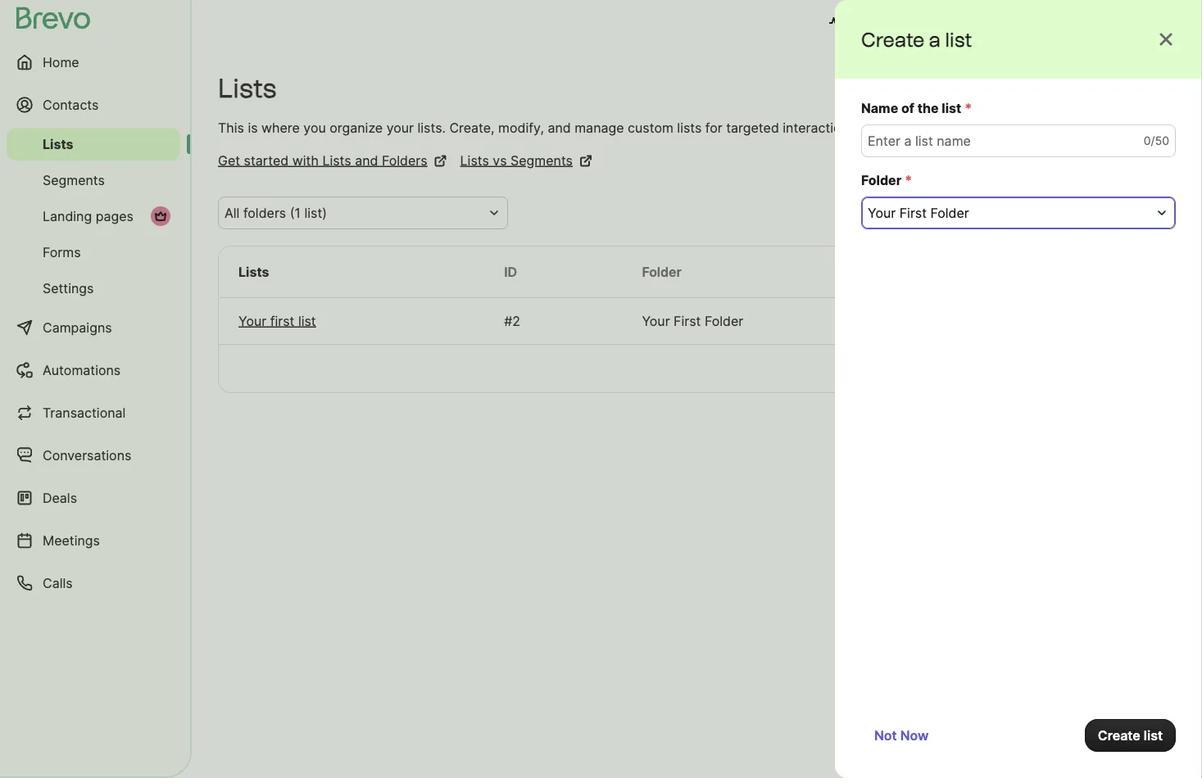 Task type: locate. For each thing, give the bounding box(es) containing it.
lists left vs
[[460, 153, 489, 168]]

0 vertical spatial *
[[965, 100, 973, 116]]

1 vertical spatial your first folder
[[642, 313, 744, 329]]

1 vertical spatial *
[[905, 172, 913, 188]]

segments
[[511, 153, 573, 168], [43, 172, 105, 188]]

a
[[930, 27, 941, 51], [1134, 80, 1141, 96]]

0 horizontal spatial a
[[930, 27, 941, 51]]

1 horizontal spatial a
[[1134, 80, 1141, 96]]

0 vertical spatial your first folder
[[868, 205, 970, 221]]

create a list
[[862, 27, 973, 51], [1088, 80, 1163, 96]]

0 horizontal spatial *
[[905, 172, 913, 188]]

transactional link
[[7, 394, 180, 433]]

you
[[304, 120, 326, 136]]

automations link
[[7, 351, 180, 390]]

0 vertical spatial segments
[[511, 153, 573, 168]]

meetings
[[43, 533, 100, 549]]

get
[[218, 153, 240, 168]]

vs
[[493, 153, 507, 168]]

lists right with
[[323, 153, 351, 168]]

1 horizontal spatial first
[[900, 205, 927, 221]]

not now
[[875, 728, 929, 744]]

date
[[898, 264, 926, 280]]

0 horizontal spatial your first folder
[[642, 313, 744, 329]]

1 vertical spatial segments
[[43, 172, 105, 188]]

folders right in
[[974, 120, 1017, 136]]

left___rvooi image
[[154, 210, 167, 223]]

create
[[862, 27, 925, 51], [1088, 80, 1130, 96], [1099, 728, 1141, 744]]

creation date
[[840, 264, 926, 280]]

segments down modify, at the top left of the page
[[511, 153, 573, 168]]

* down keep
[[905, 172, 913, 188]]

1 horizontal spatial for
[[1021, 120, 1038, 136]]

lists inside lists link
[[43, 136, 73, 152]]

0 horizontal spatial first
[[674, 313, 701, 329]]

2 vertical spatial create
[[1099, 728, 1141, 744]]

custom
[[628, 120, 674, 136]]

create for create a list button
[[1088, 80, 1130, 96]]

pages
[[96, 208, 134, 224]]

organize
[[330, 120, 383, 136]]

1 vertical spatial folders
[[243, 205, 286, 221]]

them
[[924, 120, 956, 136]]

transactional
[[43, 405, 126, 421]]

targeted
[[727, 120, 780, 136]]

and left the plan
[[893, 15, 917, 31]]

interactions,
[[783, 120, 860, 136]]

1 horizontal spatial create a list
[[1088, 80, 1163, 96]]

settings
[[43, 280, 94, 296]]

0 horizontal spatial folders
[[243, 205, 286, 221]]

2 horizontal spatial your
[[868, 205, 896, 221]]

nov.
[[840, 313, 868, 329]]

folder
[[862, 172, 902, 188], [931, 205, 970, 221], [642, 264, 682, 280], [705, 313, 744, 329]]

contacts link
[[7, 85, 180, 125]]

folders inside popup button
[[243, 205, 286, 221]]

for left easy
[[1021, 120, 1038, 136]]

0 vertical spatial first
[[900, 205, 927, 221]]

1 horizontal spatial folders
[[974, 120, 1017, 136]]

0 vertical spatial a
[[930, 27, 941, 51]]

name
[[862, 100, 899, 116]]

0 horizontal spatial for
[[706, 120, 723, 136]]

page
[[902, 361, 933, 377]]

create a list up name of the list *
[[862, 27, 973, 51]]

a right usage
[[930, 27, 941, 51]]

started
[[244, 153, 289, 168]]

conversations link
[[7, 436, 180, 476]]

1 vertical spatial create
[[1088, 80, 1130, 96]]

not
[[875, 728, 898, 744]]

at
[[929, 313, 941, 329]]

this is where you organize your lists. create, modify, and manage custom lists for targeted interactions, and keep them in folders for easy navigation.
[[218, 120, 1142, 136]]

1 horizontal spatial segments
[[511, 153, 573, 168]]

Search a list name or ID search field
[[975, 197, 1177, 230]]

* up in
[[965, 100, 973, 116]]

0 vertical spatial folders
[[974, 120, 1017, 136]]

in
[[960, 120, 971, 136]]

manage
[[575, 120, 624, 136]]

lists vs segments link
[[460, 151, 593, 171]]

create for create list button
[[1099, 728, 1141, 744]]

where
[[262, 120, 300, 136]]

0 horizontal spatial create a list
[[862, 27, 973, 51]]

your first folder
[[868, 205, 970, 221], [642, 313, 744, 329]]

not now button
[[862, 720, 942, 753]]

0 vertical spatial create a list
[[862, 27, 973, 51]]

#
[[504, 313, 513, 329]]

0 horizontal spatial segments
[[43, 172, 105, 188]]

create a list dialog
[[836, 0, 1203, 779]]

1 horizontal spatial your first folder
[[868, 205, 970, 221]]

a inside dialog
[[930, 27, 941, 51]]

for right lists
[[706, 120, 723, 136]]

lists down the contacts
[[43, 136, 73, 152]]

deals link
[[7, 479, 180, 518]]

create a list button
[[1055, 72, 1177, 105]]

and right modify, at the top left of the page
[[548, 120, 571, 136]]

get started with lists and folders
[[218, 153, 428, 168]]

first
[[270, 313, 295, 329]]

segments up landing
[[43, 172, 105, 188]]

*
[[965, 100, 973, 116], [905, 172, 913, 188]]

your first list
[[239, 313, 316, 329]]

segments inside lists vs segments link
[[511, 153, 573, 168]]

calls
[[43, 576, 73, 592]]

list
[[946, 27, 973, 51], [1144, 80, 1163, 96], [942, 100, 962, 116], [298, 313, 316, 329], [1144, 728, 1163, 744]]

creation
[[840, 264, 894, 280]]

usage
[[849, 15, 890, 31]]

navigation.
[[1075, 120, 1142, 136]]

for
[[706, 120, 723, 136], [1021, 120, 1038, 136]]

folders
[[974, 120, 1017, 136], [243, 205, 286, 221]]

create list
[[1099, 728, 1163, 744]]

your
[[868, 205, 896, 221], [239, 313, 267, 329], [642, 313, 670, 329]]

create a list up navigation.
[[1088, 80, 1163, 96]]

your
[[387, 120, 414, 136]]

landing pages
[[43, 208, 134, 224]]

folders left (1
[[243, 205, 286, 221]]

a up navigation.
[[1134, 80, 1141, 96]]

None field
[[225, 203, 482, 223], [868, 203, 1150, 223], [225, 203, 482, 223], [868, 203, 1150, 223]]

your inside popup button
[[868, 205, 896, 221]]

1 vertical spatial a
[[1134, 80, 1141, 96]]

lists
[[218, 73, 277, 104], [43, 136, 73, 152], [323, 153, 351, 168], [460, 153, 489, 168], [239, 264, 269, 280]]

create list button
[[1085, 720, 1177, 753]]

1 vertical spatial create a list
[[1088, 80, 1163, 96]]



Task type: vqa. For each thing, say whether or not it's contained in the screenshot.
card
no



Task type: describe. For each thing, give the bounding box(es) containing it.
plan
[[920, 15, 947, 31]]

of
[[902, 100, 915, 116]]

home link
[[7, 43, 180, 82]]

id
[[504, 264, 518, 280]]

home
[[43, 54, 79, 70]]

lists inside lists vs segments link
[[460, 153, 489, 168]]

folders
[[382, 153, 428, 168]]

per
[[878, 361, 899, 377]]

landing
[[43, 208, 92, 224]]

Enter a list name text field
[[862, 125, 1177, 157]]

all
[[225, 205, 240, 221]]

first inside popup button
[[900, 205, 927, 221]]

all folders (1 list)
[[225, 205, 327, 221]]

forms link
[[7, 236, 180, 269]]

a inside button
[[1134, 80, 1141, 96]]

1 vertical spatial first
[[674, 313, 701, 329]]

list)
[[305, 205, 327, 221]]

meetings link
[[7, 521, 180, 561]]

usage and plan button
[[816, 7, 960, 39]]

this
[[218, 120, 244, 136]]

contacts
[[43, 97, 99, 113]]

settings link
[[7, 272, 180, 305]]

automations
[[43, 362, 121, 378]]

2 for from the left
[[1021, 120, 1038, 136]]

lists vs segments
[[460, 153, 573, 168]]

landing pages link
[[7, 200, 180, 233]]

the
[[918, 100, 939, 116]]

15,
[[872, 313, 889, 329]]

2023
[[893, 313, 925, 329]]

rows
[[841, 361, 874, 377]]

lists.
[[418, 120, 446, 136]]

calls link
[[7, 564, 180, 603]]

3:51
[[945, 313, 971, 329]]

campaigns
[[43, 320, 112, 336]]

is
[[248, 120, 258, 136]]

all folders (1 list) button
[[218, 197, 508, 230]]

keep
[[891, 120, 921, 136]]

create a list inside dialog
[[862, 27, 973, 51]]

create,
[[450, 120, 495, 136]]

name of the list *
[[862, 100, 973, 116]]

1 horizontal spatial *
[[965, 100, 973, 116]]

0 / 50
[[1145, 134, 1170, 148]]

lists
[[678, 120, 702, 136]]

your first folder button
[[862, 197, 1177, 230]]

1 horizontal spatial your
[[642, 313, 670, 329]]

and inside button
[[893, 15, 917, 31]]

0 vertical spatial create
[[862, 27, 925, 51]]

folder inside popup button
[[931, 205, 970, 221]]

# 2
[[504, 313, 521, 329]]

modify,
[[499, 120, 544, 136]]

and down organize
[[355, 153, 378, 168]]

create a list inside button
[[1088, 80, 1163, 96]]

segments inside segments link
[[43, 172, 105, 188]]

easy
[[1042, 120, 1071, 136]]

0
[[1145, 134, 1152, 148]]

with
[[292, 153, 319, 168]]

segments link
[[7, 164, 180, 197]]

nov. 15, 2023 at 3:51 pm
[[840, 313, 994, 329]]

folder *
[[862, 172, 913, 188]]

conversations
[[43, 448, 131, 464]]

lists inside get started with lists and folders link
[[323, 153, 351, 168]]

0 horizontal spatial your
[[239, 313, 267, 329]]

usage and plan
[[849, 15, 947, 31]]

/
[[1152, 134, 1156, 148]]

campaigns link
[[7, 308, 180, 348]]

get started with lists and folders link
[[218, 151, 447, 171]]

pm
[[974, 313, 994, 329]]

now
[[901, 728, 929, 744]]

50
[[1156, 134, 1170, 148]]

rows per page
[[841, 361, 933, 377]]

deals
[[43, 490, 77, 506]]

2
[[513, 313, 521, 329]]

your first list link
[[239, 312, 465, 331]]

your first folder inside popup button
[[868, 205, 970, 221]]

lists link
[[7, 128, 180, 161]]

forms
[[43, 244, 81, 260]]

1 for from the left
[[706, 120, 723, 136]]

lists up is at left
[[218, 73, 277, 104]]

(1
[[290, 205, 301, 221]]

and down name at top right
[[864, 120, 887, 136]]

lists up your first list on the left top of page
[[239, 264, 269, 280]]



